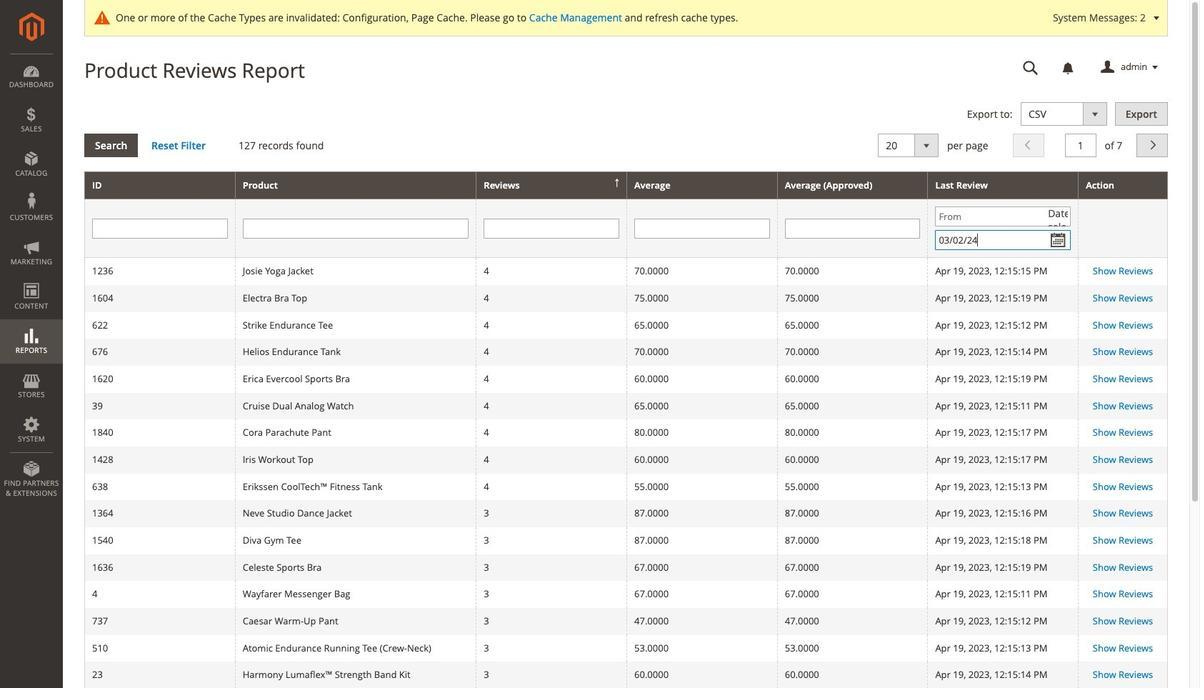 Task type: locate. For each thing, give the bounding box(es) containing it.
menu bar
[[0, 54, 63, 505]]

magento admin panel image
[[19, 12, 44, 41]]

To text field
[[936, 230, 1071, 250]]

From text field
[[936, 207, 1071, 227]]

None text field
[[1013, 55, 1049, 80], [785, 219, 921, 239], [1013, 55, 1049, 80], [785, 219, 921, 239]]

None text field
[[1065, 133, 1097, 157], [92, 219, 228, 239], [243, 219, 469, 239], [484, 219, 620, 239], [635, 219, 770, 239], [1065, 133, 1097, 157], [92, 219, 228, 239], [243, 219, 469, 239], [484, 219, 620, 239], [635, 219, 770, 239]]



